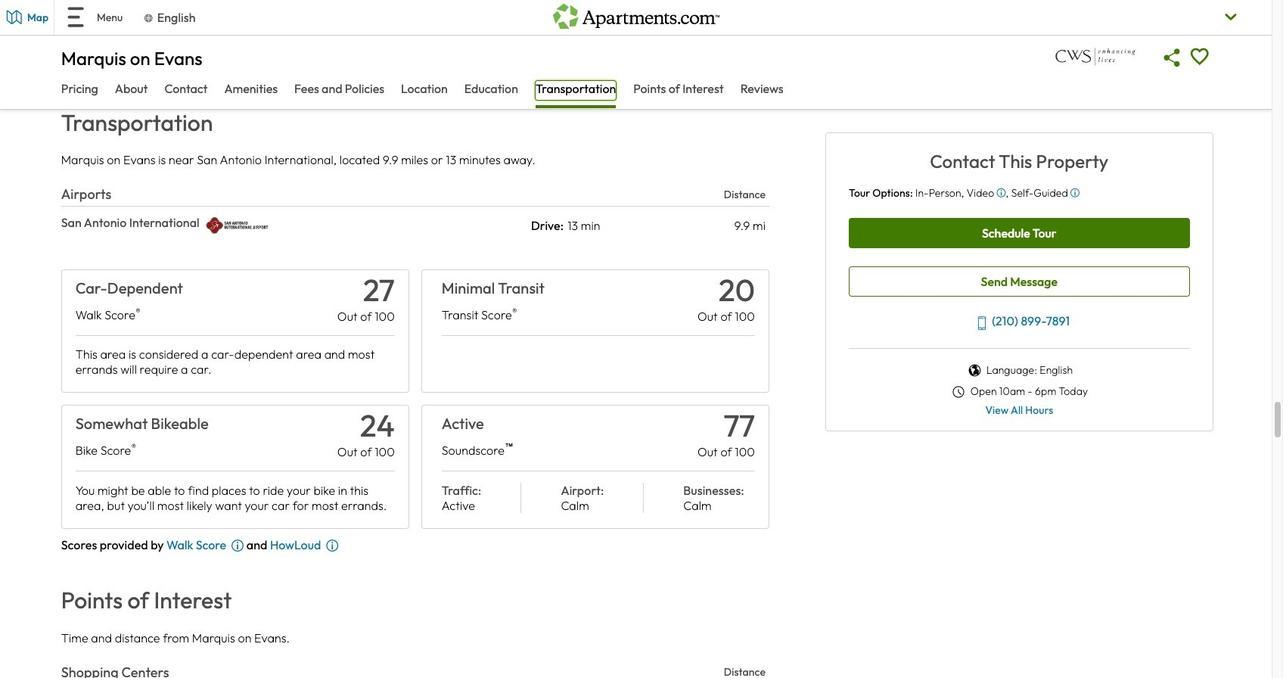 Task type: locate. For each thing, give the bounding box(es) containing it.
1 more information image from the left
[[997, 188, 1006, 198]]

san antonio international image
[[203, 215, 270, 236]]

apartments.com logo image
[[553, 0, 719, 29]]

more information image
[[997, 188, 1006, 198], [1071, 188, 1080, 198]]

share listing image
[[1159, 44, 1187, 71]]

0 horizontal spatial more information image
[[997, 188, 1006, 198]]

2 more information image from the left
[[1071, 188, 1080, 198]]

1 horizontal spatial more information image
[[1071, 188, 1080, 198]]



Task type: describe. For each thing, give the bounding box(es) containing it.
property management company logo image
[[1054, 39, 1138, 73]]



Task type: vqa. For each thing, say whether or not it's contained in the screenshot.
Map region
no



